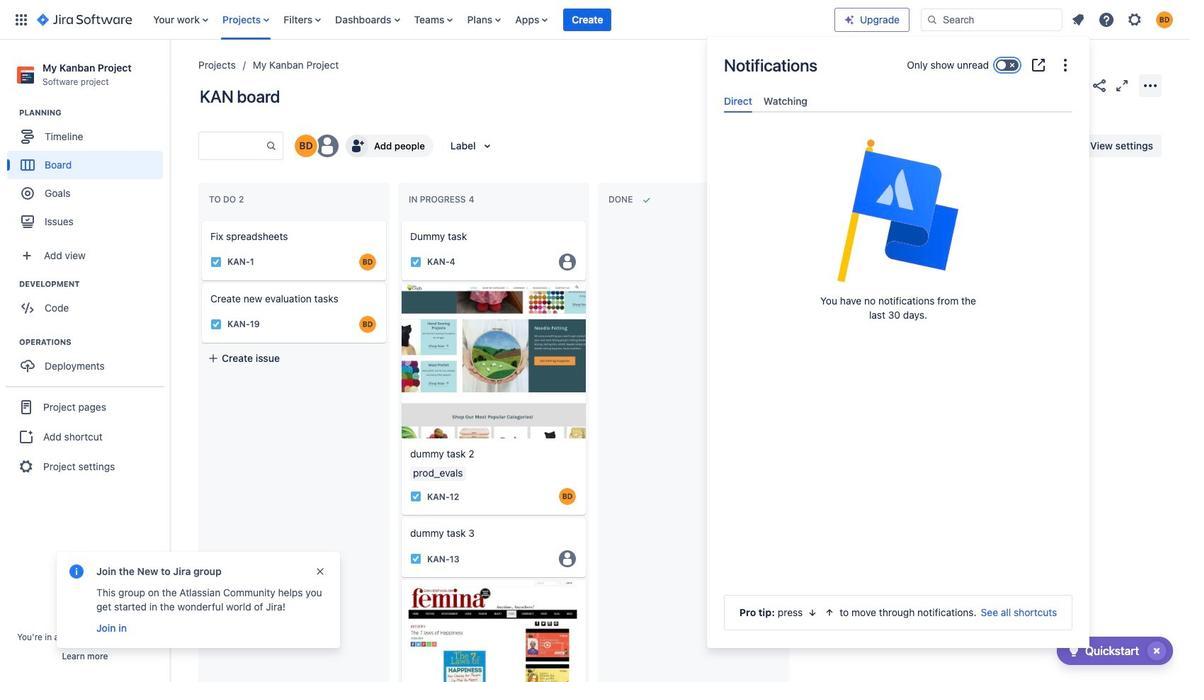Task type: describe. For each thing, give the bounding box(es) containing it.
sidebar element
[[0, 40, 170, 683]]

heading for planning image
[[19, 107, 169, 119]]

0 vertical spatial task image
[[410, 257, 422, 268]]

in progress element
[[409, 194, 477, 205]]

notifications image
[[1070, 11, 1087, 28]]

star kan board image
[[1069, 77, 1086, 94]]

help image
[[1099, 11, 1116, 28]]

arrow down image
[[808, 607, 819, 619]]

Search this board text field
[[199, 133, 266, 159]]

create issue image for the right task image
[[392, 508, 409, 525]]

info image
[[68, 563, 85, 581]]

more image
[[1058, 57, 1075, 74]]

search image
[[927, 14, 938, 25]]

heading for operations icon on the left of the page
[[19, 337, 169, 348]]

1 horizontal spatial list
[[1066, 7, 1182, 32]]

planning image
[[2, 104, 19, 121]]

dismiss image
[[315, 566, 326, 578]]

create issue image for task icon to the top
[[392, 211, 409, 228]]

0 vertical spatial task image
[[211, 257, 222, 268]]

goal image
[[21, 187, 34, 200]]



Task type: locate. For each thing, give the bounding box(es) containing it.
group for 'development' icon
[[7, 279, 169, 327]]

1 vertical spatial create issue image
[[392, 274, 409, 291]]

0 horizontal spatial list
[[146, 0, 835, 39]]

create issue image
[[192, 211, 209, 228]]

2 vertical spatial task image
[[410, 491, 422, 503]]

Search field
[[921, 8, 1063, 31]]

None search field
[[921, 8, 1063, 31]]

3 heading from the top
[[19, 337, 169, 348]]

1 vertical spatial heading
[[19, 279, 169, 290]]

1 heading from the top
[[19, 107, 169, 119]]

open notifications in a new tab image
[[1031, 57, 1048, 74]]

0 horizontal spatial task image
[[211, 257, 222, 268]]

list
[[146, 0, 835, 39], [1066, 7, 1182, 32]]

enter full screen image
[[1114, 77, 1131, 94]]

appswitcher icon image
[[13, 11, 30, 28]]

dialog
[[707, 37, 1090, 649]]

sidebar navigation image
[[155, 57, 186, 85]]

task image
[[211, 257, 222, 268], [410, 554, 422, 565]]

1 horizontal spatial task image
[[410, 554, 422, 565]]

add people image
[[349, 138, 366, 155]]

2 create issue image from the top
[[392, 274, 409, 291]]

1 vertical spatial task image
[[410, 554, 422, 565]]

jira software image
[[37, 11, 132, 28], [37, 11, 132, 28]]

create issue image
[[392, 211, 409, 228], [392, 274, 409, 291], [392, 508, 409, 525]]

to do element
[[209, 194, 247, 205]]

heading for 'development' icon
[[19, 279, 169, 290]]

more actions image
[[1143, 77, 1160, 94]]

0 vertical spatial heading
[[19, 107, 169, 119]]

development image
[[2, 276, 19, 293]]

tab list
[[719, 89, 1079, 113]]

task image
[[410, 257, 422, 268], [211, 319, 222, 330], [410, 491, 422, 503]]

settings image
[[1127, 11, 1144, 28]]

your profile and settings image
[[1157, 11, 1174, 28]]

2 vertical spatial create issue image
[[392, 508, 409, 525]]

group
[[7, 107, 169, 240], [7, 279, 169, 327], [7, 337, 169, 385], [6, 386, 164, 487]]

arrow up image
[[825, 607, 836, 619]]

tab panel
[[719, 113, 1079, 126]]

operations image
[[2, 334, 19, 351]]

0 vertical spatial create issue image
[[392, 211, 409, 228]]

2 vertical spatial heading
[[19, 337, 169, 348]]

1 vertical spatial task image
[[211, 319, 222, 330]]

primary element
[[9, 0, 835, 39]]

banner
[[0, 0, 1191, 40]]

1 create issue image from the top
[[392, 211, 409, 228]]

3 create issue image from the top
[[392, 508, 409, 525]]

group for planning image
[[7, 107, 169, 240]]

list item
[[564, 0, 612, 39]]

dismiss quickstart image
[[1146, 640, 1169, 663]]

2 heading from the top
[[19, 279, 169, 290]]

group for operations icon on the left of the page
[[7, 337, 169, 385]]

import image
[[900, 138, 917, 155]]

heading
[[19, 107, 169, 119], [19, 279, 169, 290], [19, 337, 169, 348]]



Task type: vqa. For each thing, say whether or not it's contained in the screenshot.
second Task icon from the bottom of the page
no



